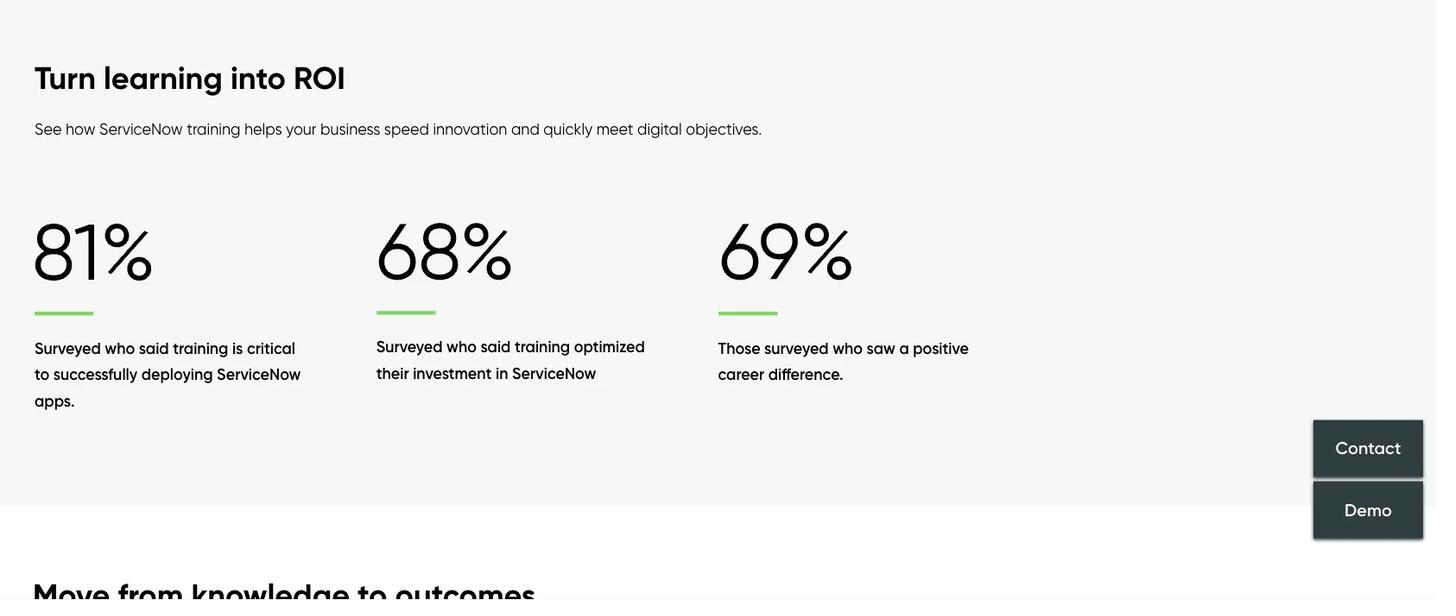 Task type: vqa. For each thing, say whether or not it's contained in the screenshot.
Turn learning into ROI
yes



Task type: describe. For each thing, give the bounding box(es) containing it.
turn
[[35, 58, 96, 97]]

see
[[35, 119, 62, 138]]

contact
[[1336, 438, 1402, 459]]

a
[[900, 339, 909, 358]]

training for helps
[[187, 119, 240, 138]]

surveyed who said training is critical to successfully deploying servicenow apps. link
[[35, 202, 368, 420]]

speed
[[384, 119, 429, 138]]

difference.
[[769, 365, 844, 384]]

innovation
[[433, 119, 507, 138]]

investment
[[413, 364, 492, 383]]

optimized
[[574, 337, 645, 356]]

to
[[35, 365, 49, 384]]

those surveyed who saw a positive career difference. link
[[718, 202, 1052, 393]]

helps
[[244, 119, 282, 138]]

learning
[[104, 58, 223, 97]]

is
[[232, 339, 243, 358]]

contact link
[[1314, 420, 1424, 477]]

said for in
[[481, 337, 511, 356]]

surveyed for investment
[[376, 337, 443, 356]]

demo link
[[1314, 482, 1424, 539]]

saw
[[867, 339, 896, 358]]

training for optimized
[[515, 337, 570, 356]]

apps.
[[35, 391, 75, 410]]

quickly
[[544, 119, 593, 138]]

in
[[496, 364, 508, 383]]

how
[[66, 119, 95, 138]]

surveyed
[[765, 339, 829, 358]]

who for successfully
[[105, 339, 135, 358]]

deploying
[[141, 365, 213, 384]]

positive
[[913, 339, 969, 358]]

who inside those surveyed who saw a positive career difference.
[[833, 339, 863, 358]]

successfully
[[53, 365, 137, 384]]



Task type: locate. For each thing, give the bounding box(es) containing it.
1 horizontal spatial surveyed
[[376, 337, 443, 356]]

surveyed inside surveyed who said training optimized their investment in servicenow
[[376, 337, 443, 356]]

training for is
[[173, 339, 228, 358]]

turn learning into roi
[[35, 58, 346, 97]]

surveyed up to
[[35, 339, 101, 358]]

1 horizontal spatial servicenow
[[217, 365, 301, 384]]

meet
[[597, 119, 634, 138]]

said up in
[[481, 337, 511, 356]]

who up investment
[[447, 337, 477, 356]]

surveyed who said training optimized their investment in servicenow
[[376, 337, 645, 383]]

surveyed
[[376, 337, 443, 356], [35, 339, 101, 358]]

training left helps
[[187, 119, 240, 138]]

who inside the surveyed who said training is critical to successfully deploying servicenow apps.
[[105, 339, 135, 358]]

surveyed inside the surveyed who said training is critical to successfully deploying servicenow apps.
[[35, 339, 101, 358]]

servicenow inside the surveyed who said training is critical to successfully deploying servicenow apps.
[[217, 365, 301, 384]]

said up "deploying" on the left bottom
[[139, 339, 169, 358]]

surveyed who said training is critical to successfully deploying servicenow apps.
[[35, 339, 301, 410]]

those surveyed who saw a positive career difference.
[[718, 339, 969, 384]]

servicenow right in
[[512, 364, 596, 383]]

training up "deploying" on the left bottom
[[173, 339, 228, 358]]

servicenow down critical
[[217, 365, 301, 384]]

who up successfully
[[105, 339, 135, 358]]

0 horizontal spatial surveyed
[[35, 339, 101, 358]]

said
[[481, 337, 511, 356], [139, 339, 169, 358]]

servicenow inside surveyed who said training optimized their investment in servicenow
[[512, 364, 596, 383]]

said for successfully
[[139, 339, 169, 358]]

0 horizontal spatial servicenow
[[99, 119, 183, 138]]

training left optimized
[[515, 337, 570, 356]]

digital
[[638, 119, 682, 138]]

roi
[[294, 58, 346, 97]]

see how servicenow training helps your business speed innovation and quickly meet digital objectives.
[[35, 119, 762, 138]]

2 horizontal spatial servicenow
[[512, 364, 596, 383]]

2 horizontal spatial who
[[833, 339, 863, 358]]

who for in
[[447, 337, 477, 356]]

demo
[[1345, 499, 1393, 520]]

those
[[718, 339, 761, 358]]

surveyed up their on the bottom
[[376, 337, 443, 356]]

training inside surveyed who said training optimized their investment in servicenow
[[515, 337, 570, 356]]

1 horizontal spatial said
[[481, 337, 511, 356]]

into
[[231, 58, 286, 97]]

who left saw at the bottom right
[[833, 339, 863, 358]]

surveyed for to
[[35, 339, 101, 358]]

business
[[321, 119, 380, 138]]

critical
[[247, 339, 295, 358]]

said inside surveyed who said training optimized their investment in servicenow
[[481, 337, 511, 356]]

0 horizontal spatial said
[[139, 339, 169, 358]]

said inside the surveyed who said training is critical to successfully deploying servicenow apps.
[[139, 339, 169, 358]]

1 horizontal spatial who
[[447, 337, 477, 356]]

career
[[718, 365, 765, 384]]

servicenow down 'learning' at the top left of the page
[[99, 119, 183, 138]]

who inside surveyed who said training optimized their investment in servicenow
[[447, 337, 477, 356]]

training inside the surveyed who said training is critical to successfully deploying servicenow apps.
[[173, 339, 228, 358]]

your
[[286, 119, 317, 138]]

their
[[376, 364, 409, 383]]

surveyed who said training optimized their investment in servicenow link
[[376, 202, 710, 392]]

objectives.
[[686, 119, 762, 138]]

training
[[187, 119, 240, 138], [515, 337, 570, 356], [173, 339, 228, 358]]

and
[[511, 119, 540, 138]]

who
[[447, 337, 477, 356], [105, 339, 135, 358], [833, 339, 863, 358]]

servicenow
[[99, 119, 183, 138], [512, 364, 596, 383], [217, 365, 301, 384]]

0 horizontal spatial who
[[105, 339, 135, 358]]



